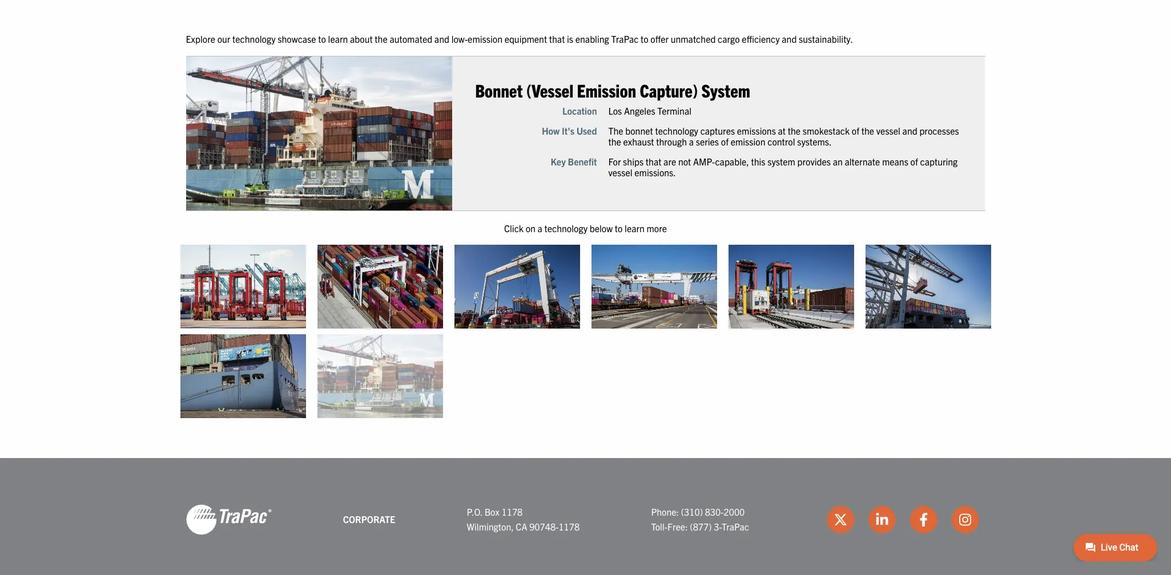 Task type: locate. For each thing, give the bounding box(es) containing it.
0 vertical spatial learn
[[328, 33, 348, 45]]

trapac down 2000
[[722, 521, 749, 533]]

1 vertical spatial learn
[[625, 223, 645, 234]]

the bonnet technology captures emissions at the smokestack of the vessel and processes the exhaust through a series of emission control systems.
[[609, 124, 959, 147]]

showcase
[[278, 33, 316, 45]]

trapac los angeles automated straddle carrier image
[[180, 245, 306, 329]]

box
[[485, 507, 500, 518]]

system
[[702, 79, 751, 101]]

1 horizontal spatial vessel
[[877, 124, 901, 136]]

1 vertical spatial trapac
[[722, 521, 749, 533]]

and
[[435, 33, 450, 45], [782, 33, 797, 45], [903, 124, 918, 136]]

1 vertical spatial emission
[[731, 135, 766, 147]]

bonnet (vessel emission capture) system
[[475, 79, 751, 101]]

a right on
[[538, 223, 543, 234]]

0 horizontal spatial vessel
[[609, 167, 633, 178]]

p.o.
[[467, 507, 483, 518]]

1178 up ca
[[502, 507, 523, 518]]

benefit
[[568, 156, 597, 167]]

footer containing p.o. box 1178
[[0, 458, 1172, 576]]

technology down terminal in the top of the page
[[655, 124, 699, 136]]

trapac inside phone: (310) 830-2000 toll-free: (877) 3-trapac
[[722, 521, 749, 533]]

0 vertical spatial trapac
[[611, 33, 639, 45]]

0 vertical spatial vessel
[[877, 124, 901, 136]]

1 horizontal spatial emission
[[731, 135, 766, 147]]

the
[[375, 33, 388, 45], [788, 124, 801, 136], [862, 124, 875, 136], [609, 135, 621, 147]]

capturing
[[921, 156, 958, 167]]

to right below
[[615, 223, 623, 234]]

0 horizontal spatial learn
[[328, 33, 348, 45]]

1 horizontal spatial of
[[852, 124, 860, 136]]

bonnet
[[475, 79, 523, 101]]

1 horizontal spatial trapac
[[722, 521, 749, 533]]

low-
[[452, 33, 468, 45]]

how it's used
[[542, 124, 597, 136]]

and left low-
[[435, 33, 450, 45]]

trapac los angeles automated stacking crane image
[[317, 245, 443, 329]]

vessel up means
[[877, 124, 901, 136]]

0 horizontal spatial a
[[538, 223, 543, 234]]

0 horizontal spatial and
[[435, 33, 450, 45]]

1 horizontal spatial to
[[615, 223, 623, 234]]

trapac
[[611, 33, 639, 45], [722, 521, 749, 533]]

enabling
[[576, 33, 609, 45]]

1 vertical spatial 1178
[[559, 521, 580, 533]]

1178
[[502, 507, 523, 518], [559, 521, 580, 533]]

los angeles terminal
[[609, 104, 692, 116]]

emission inside the bonnet technology captures emissions at the smokestack of the vessel and processes the exhaust through a series of emission control systems.
[[731, 135, 766, 147]]

key benefit
[[551, 156, 597, 167]]

corporate
[[343, 514, 395, 525]]

the right about
[[375, 33, 388, 45]]

1 horizontal spatial and
[[782, 33, 797, 45]]

of right "series"
[[721, 135, 729, 147]]

0 horizontal spatial that
[[549, 33, 565, 45]]

0 horizontal spatial technology
[[233, 33, 276, 45]]

to left offer
[[641, 33, 649, 45]]

emission
[[577, 79, 636, 101]]

0 horizontal spatial trapac
[[611, 33, 639, 45]]

corporate image
[[186, 504, 272, 536]]

1 vertical spatial vessel
[[609, 167, 633, 178]]

trapac right enabling
[[611, 33, 639, 45]]

1 horizontal spatial technology
[[545, 223, 588, 234]]

that
[[549, 33, 565, 45], [646, 156, 662, 167]]

emissions.
[[635, 167, 676, 178]]

phone: (310) 830-2000 toll-free: (877) 3-trapac
[[651, 507, 749, 533]]

that left is
[[549, 33, 565, 45]]

free:
[[668, 521, 688, 533]]

2 horizontal spatial of
[[911, 156, 918, 167]]

and inside the bonnet technology captures emissions at the smokestack of the vessel and processes the exhaust through a series of emission control systems.
[[903, 124, 918, 136]]

1 horizontal spatial that
[[646, 156, 662, 167]]

series
[[696, 135, 719, 147]]

vessel
[[877, 124, 901, 136], [609, 167, 633, 178]]

0 horizontal spatial 1178
[[502, 507, 523, 518]]

key
[[551, 156, 566, 167]]

amp-
[[693, 156, 715, 167]]

90748-
[[530, 521, 559, 533]]

2 vertical spatial technology
[[545, 223, 588, 234]]

vessel left emissions.
[[609, 167, 633, 178]]

0 vertical spatial emission
[[468, 33, 503, 45]]

of right means
[[911, 156, 918, 167]]

below
[[590, 223, 613, 234]]

to right showcase
[[318, 33, 326, 45]]

0 horizontal spatial emission
[[468, 33, 503, 45]]

emission left equipment
[[468, 33, 503, 45]]

1 horizontal spatial learn
[[625, 223, 645, 234]]

technology inside the bonnet technology captures emissions at the smokestack of the vessel and processes the exhaust through a series of emission control systems.
[[655, 124, 699, 136]]

about
[[350, 33, 373, 45]]

emission up this
[[731, 135, 766, 147]]

terminal
[[658, 104, 692, 116]]

1178 right ca
[[559, 521, 580, 533]]

not
[[679, 156, 691, 167]]

a
[[689, 135, 694, 147], [538, 223, 543, 234]]

bonnet (vessel emission capture) system main content
[[175, 32, 1172, 424]]

technology
[[233, 33, 276, 45], [655, 124, 699, 136], [545, 223, 588, 234]]

to
[[318, 33, 326, 45], [641, 33, 649, 45], [615, 223, 623, 234]]

1 horizontal spatial 1178
[[559, 521, 580, 533]]

1 vertical spatial that
[[646, 156, 662, 167]]

830-
[[705, 507, 724, 518]]

0 vertical spatial that
[[549, 33, 565, 45]]

cargo
[[718, 33, 740, 45]]

emission
[[468, 33, 503, 45], [731, 135, 766, 147]]

of
[[852, 124, 860, 136], [721, 135, 729, 147], [911, 156, 918, 167]]

learn left more
[[625, 223, 645, 234]]

it's
[[562, 124, 575, 136]]

our
[[217, 33, 230, 45]]

technology for captures
[[655, 124, 699, 136]]

a left "series"
[[689, 135, 694, 147]]

emissions
[[737, 124, 776, 136]]

and right efficiency
[[782, 33, 797, 45]]

that left are
[[646, 156, 662, 167]]

means
[[883, 156, 909, 167]]

learn
[[328, 33, 348, 45], [625, 223, 645, 234]]

2 horizontal spatial technology
[[655, 124, 699, 136]]

2 horizontal spatial and
[[903, 124, 918, 136]]

0 vertical spatial technology
[[233, 33, 276, 45]]

1 vertical spatial a
[[538, 223, 543, 234]]

0 vertical spatial a
[[689, 135, 694, 147]]

this
[[751, 156, 766, 167]]

and left "processes"
[[903, 124, 918, 136]]

technology right our
[[233, 33, 276, 45]]

learn left about
[[328, 33, 348, 45]]

of right smokestack
[[852, 124, 860, 136]]

systems.
[[798, 135, 832, 147]]

1 vertical spatial technology
[[655, 124, 699, 136]]

click
[[504, 223, 524, 234]]

on
[[526, 223, 536, 234]]

provides
[[798, 156, 831, 167]]

technology left below
[[545, 223, 588, 234]]

click on a technology below to learn more
[[504, 223, 667, 234]]

1 horizontal spatial a
[[689, 135, 694, 147]]

footer
[[0, 458, 1172, 576]]

bonnet
[[626, 124, 653, 136]]

location
[[563, 104, 597, 116]]



Task type: vqa. For each thing, say whether or not it's contained in the screenshot.
Explore
yes



Task type: describe. For each thing, give the bounding box(es) containing it.
0 vertical spatial 1178
[[502, 507, 523, 518]]

capture)
[[640, 79, 698, 101]]

system
[[768, 156, 796, 167]]

more
[[647, 223, 667, 234]]

alternate
[[845, 156, 880, 167]]

(310)
[[681, 507, 703, 518]]

the up alternate
[[862, 124, 875, 136]]

that inside for ships that are not amp-capable, this system provides an alternate means of capturing vessel emissions.
[[646, 156, 662, 167]]

the right at
[[788, 124, 801, 136]]

trapac inside bonnet (vessel emission capture) system main content
[[611, 33, 639, 45]]

unmatched
[[671, 33, 716, 45]]

equipment
[[505, 33, 547, 45]]

phone:
[[651, 507, 679, 518]]

ships
[[623, 156, 644, 167]]

0 horizontal spatial to
[[318, 33, 326, 45]]

exhaust
[[624, 135, 654, 147]]

a inside the bonnet technology captures emissions at the smokestack of the vessel and processes the exhaust through a series of emission control systems.
[[689, 135, 694, 147]]

for ships that are not amp-capable, this system provides an alternate means of capturing vessel emissions.
[[609, 156, 958, 178]]

3-
[[714, 521, 722, 533]]

wilmington,
[[467, 521, 514, 533]]

offer
[[651, 33, 669, 45]]

an
[[833, 156, 843, 167]]

for
[[609, 156, 621, 167]]

through
[[656, 135, 687, 147]]

0 horizontal spatial of
[[721, 135, 729, 147]]

p.o. box 1178 wilmington, ca 90748-1178
[[467, 507, 580, 533]]

of inside for ships that are not amp-capable, this system provides an alternate means of capturing vessel emissions.
[[911, 156, 918, 167]]

automated
[[390, 33, 433, 45]]

used
[[577, 124, 597, 136]]

is
[[567, 33, 574, 45]]

smokestack
[[803, 124, 850, 136]]

technology for showcase
[[233, 33, 276, 45]]

2000
[[724, 507, 745, 518]]

(877)
[[690, 521, 712, 533]]

captures
[[701, 124, 735, 136]]

processes
[[920, 124, 959, 136]]

the up the for
[[609, 135, 621, 147]]

explore our technology showcase to learn about the automated and low-emission equipment that is enabling trapac to offer unmatched cargo efficiency and sustainability.
[[186, 33, 853, 45]]

capable,
[[715, 156, 749, 167]]

at
[[778, 124, 786, 136]]

toll-
[[651, 521, 668, 533]]

sustainability.
[[799, 33, 853, 45]]

efficiency
[[742, 33, 780, 45]]

how
[[542, 124, 560, 136]]

explore
[[186, 33, 215, 45]]

(vessel
[[526, 79, 574, 101]]

control
[[768, 135, 795, 147]]

2 horizontal spatial to
[[641, 33, 649, 45]]

are
[[664, 156, 676, 167]]

vessel inside the bonnet technology captures emissions at the smokestack of the vessel and processes the exhaust through a series of emission control systems.
[[877, 124, 901, 136]]

los
[[609, 104, 622, 116]]

ca
[[516, 521, 528, 533]]

the
[[609, 124, 624, 136]]

angeles
[[624, 104, 656, 116]]

vessel inside for ships that are not amp-capable, this system provides an alternate means of capturing vessel emissions.
[[609, 167, 633, 178]]

trapac los angeles automated radiation scanning image
[[729, 245, 854, 329]]



